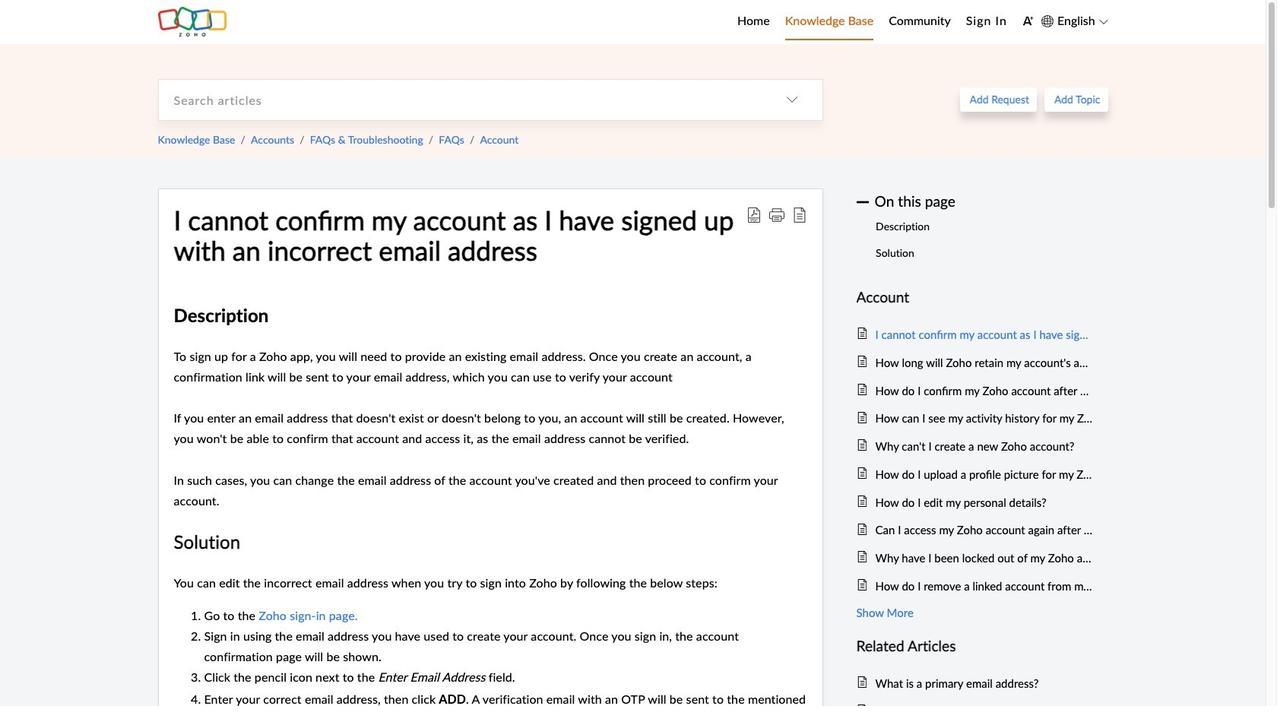 Task type: vqa. For each thing, say whether or not it's contained in the screenshot.
choose languages element
yes



Task type: describe. For each thing, give the bounding box(es) containing it.
Search articles field
[[159, 80, 762, 120]]

reader view image
[[792, 207, 807, 223]]

1 heading from the top
[[857, 286, 1093, 309]]

user preference image
[[1023, 15, 1034, 27]]

choose category element
[[762, 80, 822, 120]]



Task type: locate. For each thing, give the bounding box(es) containing it.
1 vertical spatial heading
[[857, 635, 1093, 658]]

user preference element
[[1023, 10, 1034, 34]]

2 heading from the top
[[857, 635, 1093, 658]]

choose category image
[[786, 94, 798, 106]]

choose languages element
[[1042, 11, 1108, 31]]

heading
[[857, 286, 1093, 309], [857, 635, 1093, 658]]

download as pdf image
[[746, 207, 762, 223]]

0 vertical spatial heading
[[857, 286, 1093, 309]]



